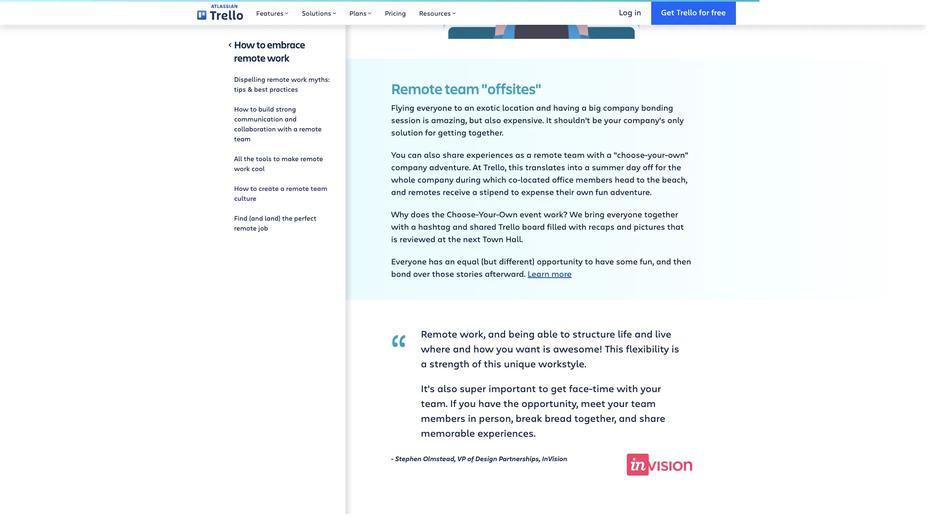 Task type: vqa. For each thing, say whether or not it's contained in the screenshot.
31
no



Task type: locate. For each thing, give the bounding box(es) containing it.
flexibility
[[626, 342, 669, 356]]

have left some
[[595, 256, 614, 267]]

together
[[644, 209, 678, 220]]

to up the culture at the top left of the page
[[250, 184, 257, 193]]

0 vertical spatial for
[[699, 7, 709, 17]]

how to create a remote team culture link
[[234, 180, 332, 207]]

an up 'but'
[[464, 102, 474, 113]]

also up if on the left bottom of the page
[[437, 382, 457, 395]]

bread
[[545, 411, 572, 425]]

remote inside how to embrace remote work
[[234, 51, 266, 64]]

0 horizontal spatial everyone
[[417, 102, 452, 113]]

1 horizontal spatial you
[[496, 342, 513, 356]]

trello,
[[484, 162, 507, 173]]

this inside remote work, and being able to structure life and live where and how you want is awesome! this flexibility is a strength of this unique workstyle.
[[484, 357, 501, 370]]

0 horizontal spatial in
[[468, 411, 476, 425]]

your down time on the bottom right of the page
[[608, 396, 629, 410]]

"offsites"
[[482, 79, 541, 99]]

0 horizontal spatial share
[[443, 149, 464, 161]]

1 how from the top
[[234, 38, 255, 51]]

1 horizontal spatial an
[[464, 102, 474, 113]]

some
[[616, 256, 638, 267]]

2 vertical spatial how
[[234, 184, 249, 193]]

members up memorable on the bottom of the page
[[421, 411, 465, 425]]

0 vertical spatial in
[[634, 7, 641, 17]]

work inside how to embrace remote work
[[267, 51, 290, 64]]

for down your-
[[655, 162, 666, 173]]

tools
[[256, 154, 272, 163]]

in inside it's also super important to get face-time with your team. if you have the opportunity, meet your team members in person, break bread together, and share memorable experiences.
[[468, 411, 476, 425]]

you
[[391, 149, 406, 161]]

flying
[[391, 102, 415, 113]]

of down 'how'
[[472, 357, 481, 370]]

0 vertical spatial how
[[234, 38, 255, 51]]

also right can
[[424, 149, 441, 161]]

also inside remote team "offsites" flying everyone to an exotic location and having a big company bonding session is amazing, but also expensive. it shouldn't be your company's only solution for getting together.
[[485, 115, 501, 126]]

event
[[520, 209, 542, 220]]

0 horizontal spatial work
[[234, 164, 250, 173]]

own
[[576, 187, 594, 198]]

to left the embrace
[[257, 38, 265, 51]]

is left reviewed
[[391, 234, 398, 245]]

this up co-
[[509, 162, 523, 173]]

to down off
[[637, 174, 645, 185]]

and inside it's also super important to get face-time with your team. if you have the opportunity, meet your team members in person, break bread together, and share memorable experiences.
[[619, 411, 637, 425]]

the down important
[[504, 396, 519, 410]]

and down choose-
[[453, 221, 468, 232]]

company down can
[[391, 162, 427, 173]]

get trello for free link
[[651, 0, 736, 25]]

1 horizontal spatial in
[[634, 7, 641, 17]]

over
[[413, 268, 430, 280]]

also down exotic
[[485, 115, 501, 126]]

0 vertical spatial of
[[472, 357, 481, 370]]

company's
[[623, 115, 665, 126]]

work up dispelling remote work myths: tips & best practices
[[267, 51, 290, 64]]

0 horizontal spatial trello
[[499, 221, 520, 232]]

2 vertical spatial for
[[655, 162, 666, 173]]

everyone inside remote team "offsites" flying everyone to an exotic location and having a big company bonding session is amazing, but also expensive. it shouldn't be your company's only solution for getting together.
[[417, 102, 452, 113]]

with up the summer
[[587, 149, 605, 161]]

find
[[234, 214, 247, 222]]

0 vertical spatial your
[[604, 115, 621, 126]]

features button
[[250, 0, 295, 25]]

invision logo image
[[627, 454, 692, 476]]

get
[[551, 382, 567, 395]]

how
[[234, 38, 255, 51], [234, 105, 249, 113], [234, 184, 249, 193]]

remote up 'where'
[[421, 327, 457, 341]]

0 vertical spatial this
[[509, 162, 523, 173]]

2 vertical spatial your
[[608, 396, 629, 410]]

a down strong
[[293, 124, 298, 133]]

have up person,
[[478, 396, 501, 410]]

you can also share experiences as a remote team with a "choose-your-own" company adventure. at trello, this translates into a summer day off for the whole company during which co-located office members head to the beach, and remotes receive a stipend to expense their own fun adventure.
[[391, 149, 688, 198]]

1 horizontal spatial work
[[267, 51, 290, 64]]

have inside everyone has an equal (but different) opportunity to have some fun, and then bond over those stories afterward.
[[595, 256, 614, 267]]

and up it
[[536, 102, 551, 113]]

to right tools
[[273, 154, 280, 163]]

a right 'as'
[[527, 149, 532, 161]]

translates
[[525, 162, 565, 173]]

remote inside remote team "offsites" flying everyone to an exotic location and having a big company bonding session is amazing, but also expensive. it shouldn't be your company's only solution for getting together.
[[391, 79, 442, 99]]

1 vertical spatial share
[[639, 411, 665, 425]]

1 vertical spatial for
[[425, 127, 436, 138]]

for left 'getting'
[[425, 127, 436, 138]]

a right create
[[280, 184, 284, 193]]

and down strong
[[285, 114, 297, 123]]

how inside how to embrace remote work
[[234, 38, 255, 51]]

their
[[556, 187, 574, 198]]

1 horizontal spatial members
[[576, 174, 613, 185]]

0 horizontal spatial you
[[459, 396, 476, 410]]

to inside how to create a remote team culture
[[250, 184, 257, 193]]

remote
[[234, 51, 266, 64], [267, 75, 289, 83], [299, 124, 322, 133], [534, 149, 562, 161], [300, 154, 323, 163], [286, 184, 309, 193], [234, 224, 257, 232]]

0 vertical spatial members
[[576, 174, 613, 185]]

your-
[[479, 209, 499, 220]]

0 vertical spatial have
[[595, 256, 614, 267]]

1 horizontal spatial for
[[655, 162, 666, 173]]

being
[[509, 327, 535, 341]]

remote work, and being able to structure life and live where and how you want is awesome! this flexibility is a strength of this unique workstyle.
[[421, 327, 679, 370]]

you inside remote work, and being able to structure life and live where and how you want is awesome! this flexibility is a strength of this unique workstyle.
[[496, 342, 513, 356]]

and up 'how'
[[488, 327, 506, 341]]

adventure. up 'during' at the top of the page
[[429, 162, 471, 173]]

this down 'how'
[[484, 357, 501, 370]]

how to build strong communication and collaboration with a remote team link
[[234, 101, 332, 147]]

0 vertical spatial share
[[443, 149, 464, 161]]

why
[[391, 209, 409, 220]]

and right fun,
[[656, 256, 671, 267]]

to left get
[[539, 382, 548, 395]]

1 vertical spatial of
[[467, 454, 474, 463]]

in right log
[[634, 7, 641, 17]]

how up dispelling at the top
[[234, 38, 255, 51]]

1 vertical spatial an
[[445, 256, 455, 267]]

the up beach,
[[668, 162, 681, 173]]

remote inside remote work, and being able to structure life and live where and how you want is awesome! this flexibility is a strength of this unique workstyle.
[[421, 327, 457, 341]]

it
[[546, 115, 552, 126]]

how inside "how to build strong communication and collaboration with a remote team"
[[234, 105, 249, 113]]

1 vertical spatial in
[[468, 411, 476, 425]]

create
[[259, 184, 279, 193]]

trello
[[677, 7, 697, 17], [499, 221, 520, 232]]

everyone inside why does the choose-your-own event work? we bring everyone together with a hashtag and shared trello board filled with recaps and pictures that is reviewed at the next town hall.
[[607, 209, 642, 220]]

adventure. down head
[[610, 187, 652, 198]]

0 horizontal spatial members
[[421, 411, 465, 425]]

to inside everyone has an equal (but different) opportunity to have some fun, and then bond over those stories afterward.
[[585, 256, 593, 267]]

0 horizontal spatial have
[[478, 396, 501, 410]]

only
[[667, 115, 684, 126]]

1 horizontal spatial share
[[639, 411, 665, 425]]

your
[[604, 115, 621, 126], [641, 382, 661, 395], [608, 396, 629, 410]]

0 vertical spatial also
[[485, 115, 501, 126]]

1 vertical spatial trello
[[499, 221, 520, 232]]

to right opportunity
[[585, 256, 593, 267]]

3 how from the top
[[234, 184, 249, 193]]

this
[[509, 162, 523, 173], [484, 357, 501, 370]]

to inside it's also super important to get face-time with your team. if you have the opportunity, meet your team members in person, break bread together, and share memorable experiences.
[[539, 382, 548, 395]]

0 horizontal spatial an
[[445, 256, 455, 267]]

with down why
[[391, 221, 409, 232]]

for
[[699, 7, 709, 17], [425, 127, 436, 138], [655, 162, 666, 173]]

1 vertical spatial everyone
[[607, 209, 642, 220]]

and inside you can also share experiences as a remote team with a "choose-your-own" company adventure. at trello, this translates into a summer day off for the whole company during which co-located office members head to the beach, and remotes receive a stipend to expense their own fun adventure.
[[391, 187, 406, 198]]

with right time on the bottom right of the page
[[617, 382, 638, 395]]

how up communication
[[234, 105, 249, 113]]

with
[[278, 124, 292, 133], [587, 149, 605, 161], [391, 221, 409, 232], [569, 221, 587, 232], [617, 382, 638, 395]]

shouldn't
[[554, 115, 590, 126]]

0 horizontal spatial this
[[484, 357, 501, 370]]

your right be
[[604, 115, 621, 126]]

the right all
[[244, 154, 254, 163]]

a inside "how to build strong communication and collaboration with a remote team"
[[293, 124, 298, 133]]

1 vertical spatial how
[[234, 105, 249, 113]]

of right vp
[[467, 454, 474, 463]]

an right has
[[445, 256, 455, 267]]

to right able
[[560, 327, 570, 341]]

2 vertical spatial work
[[234, 164, 250, 173]]

in left person,
[[468, 411, 476, 425]]

you right 'how'
[[496, 342, 513, 356]]

members inside you can also share experiences as a remote team with a "choose-your-own" company adventure. at trello, this translates into a summer day off for the whole company during which co-located office members head to the beach, and remotes receive a stipend to expense their own fun adventure.
[[576, 174, 613, 185]]

remote for team
[[391, 79, 442, 99]]

1 vertical spatial this
[[484, 357, 501, 370]]

"choose-
[[614, 149, 648, 161]]

a left big
[[582, 102, 587, 113]]

work?
[[544, 209, 568, 220]]

1 vertical spatial work
[[291, 75, 307, 83]]

best
[[254, 85, 268, 93]]

dispelling
[[234, 75, 265, 83]]

workstyle.
[[538, 357, 586, 370]]

the up hashtag
[[432, 209, 445, 220]]

person,
[[479, 411, 513, 425]]

2 horizontal spatial work
[[291, 75, 307, 83]]

1 horizontal spatial adventure.
[[610, 187, 652, 198]]

a down 'where'
[[421, 357, 427, 370]]

members up fun
[[576, 174, 613, 185]]

life
[[618, 327, 632, 341]]

2 horizontal spatial for
[[699, 7, 709, 17]]

for inside you can also share experiences as a remote team with a "choose-your-own" company adventure. at trello, this translates into a summer day off for the whole company during which co-located office members head to the beach, and remotes receive a stipend to expense their own fun adventure.
[[655, 162, 666, 173]]

your down flexibility
[[641, 382, 661, 395]]

to inside how to embrace remote work
[[257, 38, 265, 51]]

1 vertical spatial your
[[641, 382, 661, 395]]

0 vertical spatial company
[[603, 102, 639, 113]]

and right together, on the right of the page
[[619, 411, 637, 425]]

invision
[[542, 454, 567, 463]]

0 horizontal spatial for
[[425, 127, 436, 138]]

everyone up the amazing,
[[417, 102, 452, 113]]

all the tools to make remote work cool link
[[234, 150, 332, 177]]

1 horizontal spatial trello
[[677, 7, 697, 17]]

does
[[411, 209, 430, 220]]

how inside how to create a remote team culture
[[234, 184, 249, 193]]

2 vertical spatial also
[[437, 382, 457, 395]]

this inside you can also share experiences as a remote team with a "choose-your-own" company adventure. at trello, this translates into a summer day off for the whole company during which co-located office members head to the beach, and remotes receive a stipend to expense their own fun adventure.
[[509, 162, 523, 173]]

0 vertical spatial an
[[464, 102, 474, 113]]

is right "session"
[[423, 115, 429, 126]]

1 vertical spatial also
[[424, 149, 441, 161]]

trello down own
[[499, 221, 520, 232]]

together.
[[469, 127, 503, 138]]

1 vertical spatial members
[[421, 411, 465, 425]]

experiences.
[[478, 426, 536, 440]]

cool
[[252, 164, 265, 173]]

with inside "how to build strong communication and collaboration with a remote team"
[[278, 124, 292, 133]]

1 horizontal spatial this
[[509, 162, 523, 173]]

the right land)
[[282, 214, 293, 222]]

experiences
[[466, 149, 513, 161]]

1 vertical spatial remote
[[421, 327, 457, 341]]

why does the choose-your-own event work? we bring everyone together with a hashtag and shared trello board filled with recaps and pictures that is reviewed at the next town hall.
[[391, 209, 684, 245]]

work up practices
[[291, 75, 307, 83]]

amazing,
[[431, 115, 467, 126]]

for inside remote team "offsites" flying everyone to an exotic location and having a big company bonding session is amazing, but also expensive. it shouldn't be your company's only solution for getting together.
[[425, 127, 436, 138]]

0 vertical spatial remote
[[391, 79, 442, 99]]

bring
[[585, 209, 605, 220]]

the right the at
[[448, 234, 461, 245]]

share
[[443, 149, 464, 161], [639, 411, 665, 425]]

with down strong
[[278, 124, 292, 133]]

(and
[[249, 214, 263, 222]]

0 vertical spatial you
[[496, 342, 513, 356]]

1 vertical spatial company
[[391, 162, 427, 173]]

and right recaps
[[617, 221, 632, 232]]

also
[[485, 115, 501, 126], [424, 149, 441, 161], [437, 382, 457, 395]]

plans button
[[343, 0, 378, 25]]

awesome!
[[553, 342, 602, 356]]

company up remotes
[[418, 174, 454, 185]]

is right flexibility
[[672, 342, 679, 356]]

during
[[456, 174, 481, 185]]

0 vertical spatial work
[[267, 51, 290, 64]]

everyone has an equal (but different) opportunity to have some fun, and then bond over those stories afterward.
[[391, 256, 691, 280]]

team inside remote team "offsites" flying everyone to an exotic location and having a big company bonding session is amazing, but also expensive. it shouldn't be your company's only solution for getting together.
[[445, 79, 479, 99]]

remote for work,
[[421, 327, 457, 341]]

trello right get
[[677, 7, 697, 17]]

remote inside you can also share experiences as a remote team with a "choose-your-own" company adventure. at trello, this translates into a summer day off for the whole company during which co-located office members head to the beach, and remotes receive a stipend to expense their own fun adventure.
[[534, 149, 562, 161]]

land)
[[265, 214, 280, 222]]

an inside everyone has an equal (but different) opportunity to have some fun, and then bond over those stories afterward.
[[445, 256, 455, 267]]

as
[[515, 149, 525, 161]]

an inside remote team "offsites" flying everyone to an exotic location and having a big company bonding session is amazing, but also expensive. it shouldn't be your company's only solution for getting together.
[[464, 102, 474, 113]]

super
[[460, 382, 486, 395]]

to inside "how to build strong communication and collaboration with a remote team"
[[250, 105, 257, 113]]

face-
[[569, 382, 593, 395]]

2 how from the top
[[234, 105, 249, 113]]

how for how to build strong communication and collaboration with a remote team
[[234, 105, 249, 113]]

remote up flying
[[391, 79, 442, 99]]

at
[[473, 162, 481, 173]]

of inside remote work, and being able to structure life and live where and how you want is awesome! this flexibility is a strength of this unique workstyle.
[[472, 357, 481, 370]]

how for how to embrace remote work
[[234, 38, 255, 51]]

able
[[537, 327, 558, 341]]

want
[[516, 342, 541, 356]]

how up the culture at the top left of the page
[[234, 184, 249, 193]]

a inside remote team "offsites" flying everyone to an exotic location and having a big company bonding session is amazing, but also expensive. it shouldn't be your company's only solution for getting together.
[[582, 102, 587, 113]]

1 vertical spatial have
[[478, 396, 501, 410]]

a up reviewed
[[411, 221, 416, 232]]

you right if on the left bottom of the page
[[459, 396, 476, 410]]

that
[[667, 221, 684, 232]]

0 vertical spatial everyone
[[417, 102, 452, 113]]

a inside how to create a remote team culture
[[280, 184, 284, 193]]

and down whole
[[391, 187, 406, 198]]

your inside remote team "offsites" flying everyone to an exotic location and having a big company bonding session is amazing, but also expensive. it shouldn't be your company's only solution for getting together.
[[604, 115, 621, 126]]

in
[[634, 7, 641, 17], [468, 411, 476, 425]]

to up communication
[[250, 105, 257, 113]]

to up the amazing,
[[454, 102, 462, 113]]

company right big
[[603, 102, 639, 113]]

work down all
[[234, 164, 250, 173]]

everyone up recaps
[[607, 209, 642, 220]]

remote
[[391, 79, 442, 99], [421, 327, 457, 341]]

1 vertical spatial you
[[459, 396, 476, 410]]

0 horizontal spatial adventure.
[[429, 162, 471, 173]]

an
[[464, 102, 474, 113], [445, 256, 455, 267]]

log in
[[619, 7, 641, 17]]

to down co-
[[511, 187, 519, 198]]

and down work,
[[453, 342, 471, 356]]

for left free
[[699, 7, 709, 17]]

1 horizontal spatial everyone
[[607, 209, 642, 220]]

1 horizontal spatial have
[[595, 256, 614, 267]]

the inside find (and land) the perfect remote job
[[282, 214, 293, 222]]



Task type: describe. For each thing, give the bounding box(es) containing it.
is inside why does the choose-your-own event work? we bring everyone together with a hashtag and shared trello board filled with recaps and pictures that is reviewed at the next town hall.
[[391, 234, 398, 245]]

the down off
[[647, 174, 660, 185]]

the inside it's also super important to get face-time with your team. if you have the opportunity, meet your team members in person, break bread together, and share memorable experiences.
[[504, 396, 519, 410]]

and inside "how to build strong communication and collaboration with a remote team"
[[285, 114, 297, 123]]

members inside it's also super important to get face-time with your team. if you have the opportunity, meet your team members in person, break bread together, and share memorable experiences.
[[421, 411, 465, 425]]

find (and land) the perfect remote job link
[[234, 210, 332, 236]]

vp
[[457, 454, 466, 463]]

strength
[[429, 357, 470, 370]]

learn
[[528, 268, 549, 280]]

olmstead,
[[423, 454, 456, 463]]

different)
[[499, 256, 535, 267]]

memorable
[[421, 426, 475, 440]]

remote inside dispelling remote work myths: tips & best practices
[[267, 75, 289, 83]]

get
[[661, 7, 675, 17]]

plans
[[349, 9, 367, 17]]

beach,
[[662, 174, 688, 185]]

communication
[[234, 114, 283, 123]]

and inside remote team "offsites" flying everyone to an exotic location and having a big company bonding session is amazing, but also expensive. it shouldn't be your company's only solution for getting together.
[[536, 102, 551, 113]]

with down we
[[569, 221, 587, 232]]

0 vertical spatial adventure.
[[429, 162, 471, 173]]

receive
[[443, 187, 470, 198]]

bonding
[[641, 102, 673, 113]]

remote inside find (and land) the perfect remote job
[[234, 224, 257, 232]]

practices
[[270, 85, 298, 93]]

expense
[[521, 187, 554, 198]]

team inside it's also super important to get face-time with your team. if you have the opportunity, meet your team members in person, break bread together, and share memorable experiences.
[[631, 396, 656, 410]]

embrace
[[267, 38, 305, 51]]

stipend
[[479, 187, 509, 198]]

unique
[[504, 357, 536, 370]]

job
[[258, 224, 268, 232]]

culture
[[234, 194, 256, 203]]

hashtag
[[418, 221, 451, 232]]

also inside you can also share experiences as a remote team with a "choose-your-own" company adventure. at trello, this translates into a summer day off for the whole company during which co-located office members head to the beach, and remotes receive a stipend to expense their own fun adventure.
[[424, 149, 441, 161]]

team inside "how to build strong communication and collaboration with a remote team"
[[234, 134, 251, 143]]

how for how to create a remote team culture
[[234, 184, 249, 193]]

summer
[[592, 162, 624, 173]]

session
[[391, 115, 421, 126]]

team inside how to create a remote team culture
[[311, 184, 327, 193]]

a inside remote work, and being able to structure life and live where and how you want is awesome! this flexibility is a strength of this unique workstyle.
[[421, 357, 427, 370]]

company inside remote team "offsites" flying everyone to an exotic location and having a big company bonding session is amazing, but also expensive. it shouldn't be your company's only solution for getting together.
[[603, 102, 639, 113]]

have inside it's also super important to get face-time with your team. if you have the opportunity, meet your team members in person, break bread together, and share memorable experiences.
[[478, 396, 501, 410]]

fun,
[[640, 256, 654, 267]]

perfect
[[294, 214, 316, 222]]

a up the summer
[[607, 149, 612, 161]]

how to embrace remote work
[[234, 38, 305, 64]]

get trello for free
[[661, 7, 726, 17]]

time
[[593, 382, 614, 395]]

make
[[282, 154, 299, 163]]

remote inside all the tools to make remote work cool
[[300, 154, 323, 163]]

and inside everyone has an equal (but different) opportunity to have some fun, and then bond over those stories afterward.
[[656, 256, 671, 267]]

0 vertical spatial trello
[[677, 7, 697, 17]]

remote team "offsites" flying everyone to an exotic location and having a big company bonding session is amazing, but also expensive. it shouldn't be your company's only solution for getting together.
[[391, 79, 684, 138]]

all the tools to make remote work cool
[[234, 154, 323, 173]]

we
[[570, 209, 582, 220]]

and up flexibility
[[635, 327, 653, 341]]

a down 'during' at the top of the page
[[472, 187, 477, 198]]

1 vertical spatial adventure.
[[610, 187, 652, 198]]

but
[[469, 115, 482, 126]]

if
[[450, 396, 456, 410]]

pricing link
[[378, 0, 413, 25]]

share inside it's also super important to get face-time with your team. if you have the opportunity, meet your team members in person, break bread together, and share memorable experiences.
[[639, 411, 665, 425]]

you inside it's also super important to get face-time with your team. if you have the opportunity, meet your team members in person, break bread together, and share memorable experiences.
[[459, 396, 476, 410]]

recaps
[[589, 221, 615, 232]]

free
[[711, 7, 726, 17]]

trello inside why does the choose-your-own event work? we bring everyone together with a hashtag and shared trello board filled with recaps and pictures that is reviewed at the next town hall.
[[499, 221, 520, 232]]

how to embrace remote work link
[[234, 38, 332, 68]]

the inside all the tools to make remote work cool
[[244, 154, 254, 163]]

all
[[234, 154, 242, 163]]

stephen
[[395, 454, 422, 463]]

afterward.
[[485, 268, 526, 280]]

with inside you can also share experiences as a remote team with a "choose-your-own" company adventure. at trello, this translates into a summer day off for the whole company during which co-located office members head to the beach, and remotes receive a stipend to expense their own fun adventure.
[[587, 149, 605, 161]]

work,
[[460, 327, 486, 341]]

structure
[[573, 327, 615, 341]]

resources
[[419, 9, 451, 17]]

hall.
[[506, 234, 523, 245]]

office
[[552, 174, 574, 185]]

can
[[408, 149, 422, 161]]

expensive.
[[503, 115, 544, 126]]

also inside it's also super important to get face-time with your team. if you have the opportunity, meet your team members in person, break bread together, and share memorable experiences.
[[437, 382, 457, 395]]

own"
[[668, 149, 688, 161]]

in inside log in link
[[634, 7, 641, 17]]

a right into
[[585, 162, 590, 173]]

live
[[655, 327, 671, 341]]

work inside all the tools to make remote work cool
[[234, 164, 250, 173]]

atlassian trello image
[[197, 5, 243, 20]]

reviewed
[[400, 234, 435, 245]]

learn more link
[[528, 268, 572, 280]]

strong
[[276, 105, 296, 113]]

is down able
[[543, 342, 551, 356]]

break
[[516, 411, 542, 425]]

- stephen olmstead, vp of design partnerships, invision
[[391, 454, 567, 463]]

having
[[553, 102, 580, 113]]

2 vertical spatial company
[[418, 174, 454, 185]]

to inside remote team "offsites" flying everyone to an exotic location and having a big company bonding session is amazing, but also expensive. it shouldn't be your company's only solution for getting together.
[[454, 102, 462, 113]]

share inside you can also share experiences as a remote team with a "choose-your-own" company adventure. at trello, this translates into a summer day off for the whole company during which co-located office members head to the beach, and remotes receive a stipend to expense their own fun adventure.
[[443, 149, 464, 161]]

design
[[475, 454, 497, 463]]

work inside dispelling remote work myths: tips & best practices
[[291, 75, 307, 83]]

remote inside "how to build strong communication and collaboration with a remote team"
[[299, 124, 322, 133]]

opportunity
[[537, 256, 583, 267]]

a inside why does the choose-your-own event work? we bring everyone together with a hashtag and shared trello board filled with recaps and pictures that is reviewed at the next town hall.
[[411, 221, 416, 232]]

with inside it's also super important to get face-time with your team. if you have the opportunity, meet your team members in person, break bread together, and share memorable experiences.
[[617, 382, 638, 395]]

which
[[483, 174, 506, 185]]

fun
[[596, 187, 608, 198]]

team inside you can also share experiences as a remote team with a "choose-your-own" company adventure. at trello, this translates into a summer day off for the whole company during which co-located office members head to the beach, and remotes receive a stipend to expense their own fun adventure.
[[564, 149, 585, 161]]

(but
[[481, 256, 497, 267]]

to inside all the tools to make remote work cool
[[273, 154, 280, 163]]

page progress progress bar
[[0, 0, 759, 2]]

bond
[[391, 268, 411, 280]]

choose-
[[447, 209, 479, 220]]

remote inside how to create a remote team culture
[[286, 184, 309, 193]]

shared
[[470, 221, 496, 232]]

build
[[258, 105, 274, 113]]

own
[[499, 209, 518, 220]]

this
[[605, 342, 624, 356]]

equal
[[457, 256, 479, 267]]

opportunity,
[[522, 396, 578, 410]]

how to build strong communication and collaboration with a remote team
[[234, 105, 322, 143]]

is inside remote team "offsites" flying everyone to an exotic location and having a big company bonding session is amazing, but also expensive. it shouldn't be your company's only solution for getting together.
[[423, 115, 429, 126]]

to inside remote work, and being able to structure life and live where and how you want is awesome! this flexibility is a strength of this unique workstyle.
[[560, 327, 570, 341]]

day
[[626, 162, 641, 173]]

those
[[432, 268, 454, 280]]

pictures
[[634, 221, 665, 232]]

important
[[489, 382, 536, 395]]

dispelling remote work myths: tips & best practices
[[234, 75, 330, 93]]

into
[[567, 162, 583, 173]]

remotes
[[408, 187, 441, 198]]

meet
[[581, 396, 606, 410]]



